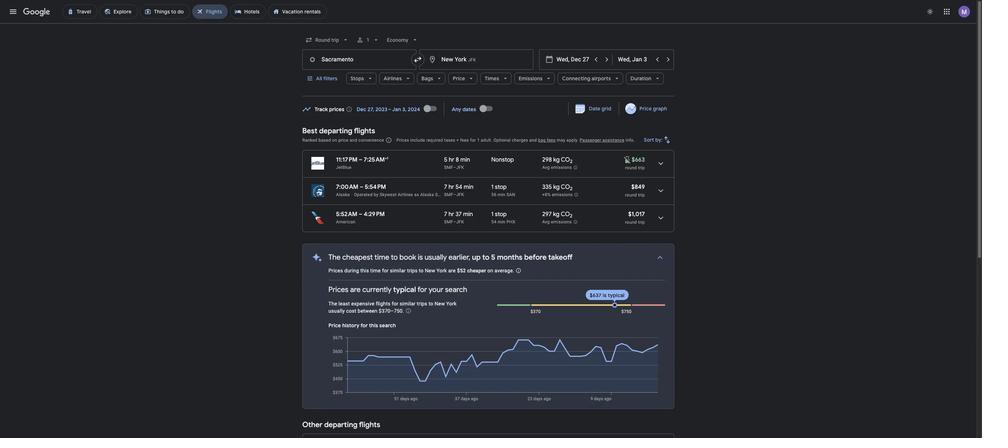 Task type: vqa. For each thing, say whether or not it's contained in the screenshot.
second A
no



Task type: locate. For each thing, give the bounding box(es) containing it.
co inside 298 kg co 2
[[561, 156, 571, 164]]

0 vertical spatial 54
[[456, 184, 463, 191]]

co for 335
[[561, 184, 571, 191]]

0 vertical spatial jfk
[[457, 165, 465, 170]]

fees right taxes at top left
[[461, 138, 469, 143]]

trip inside the $1,017 round trip
[[639, 220, 646, 225]]

1
[[367, 37, 370, 43], [478, 138, 480, 143], [387, 156, 389, 161], [492, 184, 494, 191], [492, 211, 494, 218]]

price
[[453, 75, 466, 82], [640, 105, 652, 112], [329, 323, 341, 329]]

by:
[[656, 137, 663, 143]]

1 vertical spatial flights
[[376, 301, 391, 307]]

kg inside 298 kg co 2
[[554, 156, 560, 164]]

price for price graph
[[640, 105, 652, 112]]

alaska down the 7:00 am on the top left of page
[[336, 192, 350, 197]]

avg down the 297
[[543, 220, 550, 225]]

– up operated
[[360, 184, 364, 191]]

learn more about price insights image
[[406, 308, 412, 314]]

3 trip from the top
[[639, 220, 646, 225]]

0 vertical spatial new
[[425, 268, 436, 274]]

0 vertical spatial stop
[[495, 184, 507, 191]]

0 vertical spatial smf
[[445, 165, 454, 170]]

2 vertical spatial prices
[[329, 285, 349, 295]]

hr left 37
[[449, 211, 455, 218]]

None field
[[303, 33, 352, 47], [385, 33, 422, 47], [303, 33, 352, 47], [385, 33, 422, 47]]

the left 'least'
[[329, 301, 338, 307]]

prices include required taxes + fees for 1 adult. optional charges and bag fees may apply. passenger assistance
[[397, 138, 625, 143]]

the least expensive flights for similar trips to new york usually cost between $370–750 .
[[329, 301, 457, 314]]

2 avg emissions from the top
[[543, 220, 572, 225]]

similar up learn more about price insights image
[[400, 301, 416, 307]]

3 2 from the top
[[570, 213, 573, 219]]

similar inside the least expensive flights for similar trips to new york usually cost between $370–750 .
[[400, 301, 416, 307]]

2 inside 298 kg co 2
[[571, 159, 573, 165]]

jfk inside 7 hr 37 min smf – jfk
[[457, 220, 465, 225]]

smf down total duration 7 hr 37 min. element
[[445, 220, 454, 225]]

layover (1 of 1) is a 56 min layover at san diego international airport in san diego. element
[[492, 192, 539, 198]]

None search field
[[303, 31, 675, 96]]

stop for 7 hr 54 min
[[495, 184, 507, 191]]

1 vertical spatial avg emissions
[[543, 220, 572, 225]]

for left the "your" in the left bottom of the page
[[418, 285, 427, 295]]

new
[[425, 268, 436, 274], [435, 301, 445, 307]]

hr left 8
[[449, 156, 455, 164]]

1 jfk from the top
[[457, 165, 465, 170]]

similar down book
[[390, 268, 406, 274]]

this price for this flight doesn't include overhead bin access. if you need a carry-on bag, use the bags filter to update prices. image
[[624, 155, 632, 164]]

min down 5 hr 8 min smf – jfk
[[464, 184, 474, 191]]

stop up 'phx'
[[495, 211, 507, 218]]

min right 8
[[461, 156, 471, 164]]

during
[[345, 268, 359, 274]]

price inside price graph button
[[640, 105, 652, 112]]

york for the least expensive flights for similar trips to
[[447, 301, 457, 307]]

0 vertical spatial is
[[418, 253, 423, 262]]

1 vertical spatial prices
[[329, 268, 343, 274]]

other
[[303, 421, 323, 430]]

1 vertical spatial 5
[[492, 253, 496, 262]]

kg inside 335 kg co 2
[[554, 184, 560, 191]]

1 vertical spatial usually
[[329, 308, 345, 314]]

1 7 from the top
[[445, 184, 448, 191]]

7 inside 7 hr 54 min smf – jfk
[[445, 184, 448, 191]]

54 inside 7 hr 54 min smf – jfk
[[456, 184, 463, 191]]

2 smf from the top
[[445, 192, 454, 197]]

airlines left as
[[398, 192, 413, 197]]

1 vertical spatial avg
[[543, 220, 550, 225]]

2 stop from the top
[[495, 211, 507, 218]]

849 US dollars text field
[[632, 184, 646, 191]]

jfk down total duration 7 hr 54 min. element on the top of the page
[[457, 192, 465, 197]]

1017 US dollars text field
[[629, 211, 646, 218]]

are left $52
[[449, 268, 456, 274]]

co inside 335 kg co 2
[[561, 184, 571, 191]]

2 kg from the top
[[554, 184, 560, 191]]

main content
[[303, 100, 782, 439]]

new inside the least expensive flights for similar trips to new york usually cost between $370–750 .
[[435, 301, 445, 307]]

2 vertical spatial price
[[329, 323, 341, 329]]

new down the "your" in the left bottom of the page
[[435, 301, 445, 307]]

round
[[626, 165, 637, 171], [626, 193, 637, 198], [626, 220, 637, 225]]

1 for 1
[[367, 37, 370, 43]]

2 avg from the top
[[543, 220, 550, 225]]

price inside 'price' popup button
[[453, 75, 466, 82]]

0 horizontal spatial fees
[[461, 138, 469, 143]]

price
[[339, 138, 349, 143]]

0 vertical spatial trip
[[639, 165, 646, 171]]

2 co from the top
[[561, 184, 571, 191]]

1 horizontal spatial price
[[453, 75, 466, 82]]

0 vertical spatial avg emissions
[[543, 165, 572, 170]]

Arrival time: 4:29 PM. text field
[[364, 211, 385, 218]]

1 vertical spatial +
[[385, 156, 387, 161]]

avg
[[543, 165, 550, 170], [543, 220, 550, 225]]

departing right other
[[324, 421, 358, 430]]

kg right the 297
[[554, 211, 560, 218]]

for up currently
[[382, 268, 389, 274]]

– inside 5 hr 8 min smf – jfk
[[454, 165, 457, 170]]

round inside $849 round trip
[[626, 193, 637, 198]]

0 vertical spatial on
[[332, 138, 338, 143]]

dec 27, 2023 – jan 3, 2024
[[357, 106, 421, 113]]

and right price
[[350, 138, 358, 143]]

2 vertical spatial 2
[[570, 213, 573, 219]]

1 stop flight. element for 7 hr 54 min
[[492, 184, 507, 192]]

1 kg from the top
[[554, 156, 560, 164]]

co inside 297 kg co 2
[[561, 211, 570, 218]]

include
[[411, 138, 425, 143]]

between
[[358, 308, 378, 314]]

for right the history on the bottom left of the page
[[361, 323, 368, 329]]

similar for flights
[[400, 301, 416, 307]]

are up expensive
[[350, 285, 361, 295]]

duration
[[631, 75, 652, 82]]

1 stop 56 min san
[[492, 184, 516, 197]]

1 vertical spatial co
[[561, 184, 571, 191]]

leaves sacramento international airport at 5:52 am on wednesday, december 27 and arrives at john f. kennedy international airport at 4:29 pm on wednesday, december 27. element
[[336, 211, 385, 218]]

smf inside 5 hr 8 min smf – jfk
[[445, 165, 454, 170]]

avg emissions down 298 kg co 2
[[543, 165, 572, 170]]

1 inside popup button
[[367, 37, 370, 43]]

1 horizontal spatial fees
[[547, 138, 556, 143]]

total duration 7 hr 54 min. element
[[445, 184, 492, 192]]

may
[[557, 138, 566, 143]]

kg for 297
[[554, 211, 560, 218]]

2 jfk from the top
[[457, 192, 465, 197]]

price history for this search
[[329, 323, 396, 329]]

 image
[[352, 192, 353, 197]]

7 left 37
[[445, 211, 448, 218]]

1 vertical spatial is
[[603, 292, 607, 299]]

0 horizontal spatial +
[[385, 156, 387, 161]]

skywest
[[380, 192, 397, 197]]

price left the history on the bottom left of the page
[[329, 323, 341, 329]]

the inside the least expensive flights for similar trips to new york usually cost between $370–750 .
[[329, 301, 338, 307]]

emissions down 335 kg co 2 in the right of the page
[[552, 192, 573, 198]]

for for the least expensive flights for similar trips to new york usually cost between $370–750 .
[[392, 301, 399, 307]]

1 stop from the top
[[495, 184, 507, 191]]

2 inside 297 kg co 2
[[570, 213, 573, 219]]

0 vertical spatial hr
[[449, 156, 455, 164]]

stop inside 1 stop 54 min phx
[[495, 211, 507, 218]]

smf down total duration 7 hr 54 min. element on the top of the page
[[445, 192, 454, 197]]

1 1 stop flight. element from the top
[[492, 184, 507, 192]]

prices right 'learn more about ranking' icon
[[397, 138, 410, 143]]

round trip
[[626, 165, 646, 171]]

for for prices during this time for similar trips to new york are $52 cheaper on average.
[[382, 268, 389, 274]]

for up $370–750
[[392, 301, 399, 307]]

sort by:
[[644, 137, 663, 143]]

avg emissions
[[543, 165, 572, 170], [543, 220, 572, 225]]

$52
[[457, 268, 466, 274]]

learn more about ranking image
[[386, 137, 392, 144]]

1 vertical spatial 7
[[445, 211, 448, 218]]

+ down 'learn more about ranking' icon
[[385, 156, 387, 161]]

min inside 7 hr 54 min smf – jfk
[[464, 184, 474, 191]]

york
[[437, 268, 447, 274], [447, 301, 457, 307]]

required
[[427, 138, 443, 143]]

usually down 'least'
[[329, 308, 345, 314]]

nonstop flight. element
[[492, 156, 514, 165]]

1 horizontal spatial and
[[530, 138, 537, 143]]

1 horizontal spatial on
[[488, 268, 494, 274]]

+8%
[[543, 192, 551, 198]]

– inside 5:52 am – 4:29 pm american
[[359, 211, 363, 218]]

2 vertical spatial trip
[[639, 220, 646, 225]]

3 co from the top
[[561, 211, 570, 218]]

price history graph image
[[328, 335, 666, 402]]

1 trip from the top
[[639, 165, 646, 171]]

trips
[[407, 268, 418, 274], [417, 301, 428, 307]]

stop for 7 hr 37 min
[[495, 211, 507, 218]]

2 7 from the top
[[445, 211, 448, 218]]

0 vertical spatial 1 stop flight. element
[[492, 184, 507, 192]]

trips down prices are currently typical for your search
[[417, 301, 428, 307]]

min inside 7 hr 37 min smf – jfk
[[464, 211, 473, 218]]

min left 'phx'
[[498, 220, 506, 225]]

alaska right as
[[421, 192, 434, 197]]

nonstop
[[492, 156, 514, 164]]

typical
[[394, 285, 416, 295], [608, 292, 625, 299]]

– down 8
[[454, 165, 457, 170]]

1 horizontal spatial alaska
[[421, 192, 434, 197]]

jfk inside 5 hr 8 min smf – jfk
[[457, 165, 465, 170]]

1 vertical spatial trips
[[417, 301, 428, 307]]

298
[[543, 156, 552, 164]]

1 the from the top
[[329, 253, 341, 262]]

$1,017
[[629, 211, 646, 218]]

None text field
[[420, 49, 534, 70]]

the for the cheapest time to book is usually earlier, up to 5 months before takeoff
[[329, 253, 341, 262]]

0 horizontal spatial alaska
[[336, 192, 350, 197]]

1 vertical spatial york
[[447, 301, 457, 307]]

times
[[485, 75, 500, 82]]

avg emissions down 297 kg co 2
[[543, 220, 572, 225]]

layover (1 of 1) is a 54 min layover at phoenix sky harbor international airport in phoenix. element
[[492, 219, 539, 225]]

smf for 7 hr 54 min
[[445, 192, 454, 197]]

round inside the $1,017 round trip
[[626, 220, 637, 225]]

this down the between
[[369, 323, 379, 329]]

2 vertical spatial round
[[626, 220, 637, 225]]

0 vertical spatial emissions
[[552, 165, 572, 170]]

+
[[457, 138, 459, 143], [385, 156, 387, 161]]

1 stop flight. element up 'phx'
[[492, 211, 507, 219]]

0 vertical spatial flights
[[354, 127, 376, 136]]

1 for 1 stop 56 min san
[[492, 184, 494, 191]]

to down the "your" in the left bottom of the page
[[429, 301, 434, 307]]

7 inside 7 hr 37 min smf – jfk
[[445, 211, 448, 218]]

2 for 298
[[571, 159, 573, 165]]

sort
[[644, 137, 655, 143]]

stops button
[[346, 70, 377, 87]]

on left price
[[332, 138, 338, 143]]

1 2 from the top
[[571, 159, 573, 165]]

taxes
[[445, 138, 456, 143]]

round for $849
[[626, 193, 637, 198]]

Departure time: 7:00 AM. text field
[[336, 184, 359, 191]]

2 the from the top
[[329, 301, 338, 307]]

7 hr 54 min smf – jfk
[[445, 184, 474, 197]]

1 avg from the top
[[543, 165, 550, 170]]

price for price
[[453, 75, 466, 82]]

2 round from the top
[[626, 193, 637, 198]]

0 vertical spatial trips
[[407, 268, 418, 274]]

smf
[[445, 165, 454, 170], [445, 192, 454, 197], [445, 220, 454, 225]]

min inside 5 hr 8 min smf – jfk
[[461, 156, 471, 164]]

None text field
[[303, 49, 417, 70]]

round down $849
[[626, 193, 637, 198]]

smf inside 7 hr 37 min smf – jfk
[[445, 220, 454, 225]]

round down this price for this flight doesn't include overhead bin access. if you need a carry-on bag, use the bags filter to update prices. icon
[[626, 165, 637, 171]]

stop up 56
[[495, 184, 507, 191]]

total duration 5 hr 8 min. element
[[445, 156, 492, 165]]

to up prices are currently typical for your search
[[419, 268, 424, 274]]

least
[[339, 301, 350, 307]]

Arrival time: 5:54 PM. text field
[[365, 184, 386, 191]]

min for 298
[[461, 156, 471, 164]]

1 vertical spatial kg
[[554, 184, 560, 191]]

for inside the least expensive flights for similar trips to new york usually cost between $370–750 .
[[392, 301, 399, 307]]

0 horizontal spatial usually
[[329, 308, 345, 314]]

trip for $1,017
[[639, 220, 646, 225]]

2 vertical spatial co
[[561, 211, 570, 218]]

1 vertical spatial 54
[[492, 220, 497, 225]]

1 smf from the top
[[445, 165, 454, 170]]

1 vertical spatial smf
[[445, 192, 454, 197]]

co up +8% emissions
[[561, 184, 571, 191]]

– right skywest
[[454, 192, 457, 197]]

kg up +8% emissions
[[554, 184, 560, 191]]

cheaper
[[468, 268, 487, 274]]

kg right 298
[[554, 156, 560, 164]]

2 vertical spatial kg
[[554, 211, 560, 218]]

the left cheapest
[[329, 253, 341, 262]]

2 for 335
[[571, 186, 573, 192]]

jfk down 37
[[457, 220, 465, 225]]

new up the "your" in the left bottom of the page
[[425, 268, 436, 274]]

kg
[[554, 156, 560, 164], [554, 184, 560, 191], [554, 211, 560, 218]]

3 round from the top
[[626, 220, 637, 225]]

1 vertical spatial jfk
[[457, 192, 465, 197]]

1 vertical spatial hr
[[449, 184, 455, 191]]

time up currently
[[371, 268, 381, 274]]

2 up +8% emissions
[[571, 186, 573, 192]]

1 vertical spatial emissions
[[552, 192, 573, 198]]

time right cheapest
[[375, 253, 390, 262]]

book
[[400, 253, 417, 262]]

typical up $750
[[608, 292, 625, 299]]

2 vertical spatial emissions
[[552, 220, 572, 225]]

1 vertical spatial 2
[[571, 186, 573, 192]]

+ right taxes at top left
[[457, 138, 459, 143]]

2 2 from the top
[[571, 186, 573, 192]]

2 vertical spatial smf
[[445, 220, 454, 225]]

airlines up dec 27, 2023 – jan 3, 2024
[[384, 75, 402, 82]]

7 up skywest
[[445, 184, 448, 191]]

search down $370–750
[[380, 323, 396, 329]]

flights for other departing flights
[[359, 421, 381, 430]]

1 avg emissions from the top
[[543, 165, 572, 170]]

similar
[[390, 268, 406, 274], [400, 301, 416, 307]]

fees right bag
[[547, 138, 556, 143]]

prices left 'during'
[[329, 268, 343, 274]]

time
[[375, 253, 390, 262], [371, 268, 381, 274]]

1 horizontal spatial usually
[[425, 253, 447, 262]]

the cheapest time to book is usually earlier, up to 5 months before takeoff
[[329, 253, 573, 262]]

filters
[[324, 75, 338, 82]]

54 down 5 hr 8 min smf – jfk
[[456, 184, 463, 191]]

0 vertical spatial are
[[449, 268, 456, 274]]

– left the 4:29 pm 'text field'
[[359, 211, 363, 218]]

as
[[415, 192, 419, 197]]

and left bag
[[530, 138, 537, 143]]

connecting
[[563, 75, 591, 82]]

usually inside the least expensive flights for similar trips to new york usually cost between $370–750 .
[[329, 308, 345, 314]]

2
[[571, 159, 573, 165], [571, 186, 573, 192], [570, 213, 573, 219]]

7
[[445, 184, 448, 191], [445, 211, 448, 218]]

2 trip from the top
[[639, 193, 646, 198]]

1 vertical spatial this
[[369, 323, 379, 329]]

prices
[[397, 138, 410, 143], [329, 268, 343, 274], [329, 285, 349, 295]]

typical up .
[[394, 285, 416, 295]]

54 inside 1 stop 54 min phx
[[492, 220, 497, 225]]

2 right the 297
[[570, 213, 573, 219]]

1 inside 1 stop 54 min phx
[[492, 211, 494, 218]]

emissions button
[[515, 70, 555, 87]]

are
[[449, 268, 456, 274], [350, 285, 361, 295]]

emissions down 297 kg co 2
[[552, 220, 572, 225]]

price right the bags popup button
[[453, 75, 466, 82]]

0 vertical spatial the
[[329, 253, 341, 262]]

0 vertical spatial co
[[561, 156, 571, 164]]

1 co from the top
[[561, 156, 571, 164]]

0 vertical spatial this
[[361, 268, 369, 274]]

3 jfk from the top
[[457, 220, 465, 225]]

search
[[446, 285, 468, 295], [380, 323, 396, 329]]

2 vertical spatial flights
[[359, 421, 381, 430]]

0 vertical spatial price
[[453, 75, 466, 82]]

0 vertical spatial round
[[626, 165, 637, 171]]

none search field containing all filters
[[303, 31, 675, 96]]

min right 37
[[464, 211, 473, 218]]

2 1 stop flight. element from the top
[[492, 211, 507, 219]]

– left 7:25 am
[[359, 156, 363, 164]]

departing for other
[[324, 421, 358, 430]]

departing up ranked based on price and convenience
[[319, 127, 353, 136]]

hr inside 5 hr 8 min smf – jfk
[[449, 156, 455, 164]]

0 vertical spatial airlines
[[384, 75, 402, 82]]

airports
[[592, 75, 611, 82]]

0 vertical spatial +
[[457, 138, 459, 143]]

any dates
[[452, 106, 477, 113]]

adult.
[[481, 138, 493, 143]]

date
[[590, 105, 601, 112]]

loading results progress bar
[[0, 23, 978, 25]]

trips for the least expensive flights for similar trips to
[[417, 301, 428, 307]]

1 vertical spatial round
[[626, 193, 637, 198]]

prices up 'least'
[[329, 285, 349, 295]]

$370
[[531, 309, 541, 314]]

trip down $1,017 text box
[[639, 220, 646, 225]]

co right the 297
[[561, 211, 570, 218]]

Departure time: 5:52 AM. text field
[[336, 211, 358, 218]]

2 vertical spatial hr
[[449, 211, 455, 218]]

0 vertical spatial york
[[437, 268, 447, 274]]

ranked
[[303, 138, 318, 143]]

0 vertical spatial similar
[[390, 268, 406, 274]]

0 vertical spatial 7
[[445, 184, 448, 191]]

is right book
[[418, 253, 423, 262]]

0 horizontal spatial price
[[329, 323, 341, 329]]

average.
[[495, 268, 515, 274]]

54 left 'phx'
[[492, 220, 497, 225]]

1 stop flight. element up 56
[[492, 184, 507, 192]]

2 for 297
[[570, 213, 573, 219]]

1 vertical spatial trip
[[639, 193, 646, 198]]

2 vertical spatial jfk
[[457, 220, 465, 225]]

new for prices during this time for similar trips to
[[425, 268, 436, 274]]

0 vertical spatial 2
[[571, 159, 573, 165]]

hr inside 7 hr 54 min smf – jfk
[[449, 184, 455, 191]]

1 stop flight. element
[[492, 184, 507, 192], [492, 211, 507, 219]]

1 vertical spatial new
[[435, 301, 445, 307]]

jfk inside 7 hr 54 min smf – jfk
[[457, 192, 465, 197]]

1 inside 1 stop 56 min san
[[492, 184, 494, 191]]

price for price history for this search
[[329, 323, 341, 329]]

5:52 am – 4:29 pm american
[[336, 211, 385, 225]]

3 smf from the top
[[445, 220, 454, 225]]

months
[[497, 253, 523, 262]]

1 stop flight. element for 7 hr 37 min
[[492, 211, 507, 219]]

emissions down 298 kg co 2
[[552, 165, 572, 170]]

– inside 7 hr 54 min smf – jfk
[[454, 192, 457, 197]]

1 horizontal spatial +
[[457, 138, 459, 143]]

emissions for 298
[[552, 165, 572, 170]]

on right cheaper
[[488, 268, 494, 274]]

smf inside 7 hr 54 min smf – jfk
[[445, 192, 454, 197]]

trips inside the least expensive flights for similar trips to new york usually cost between $370–750 .
[[417, 301, 428, 307]]

york for prices during this time for similar trips to
[[437, 268, 447, 274]]

jfk for 54
[[457, 192, 465, 197]]

trips down book
[[407, 268, 418, 274]]

hr up skywest
[[449, 184, 455, 191]]

smf for 5 hr 8 min
[[445, 165, 454, 170]]

is right $637
[[603, 292, 607, 299]]

price left graph
[[640, 105, 652, 112]]

– inside 11:17 pm – 7:25 am + 1
[[359, 156, 363, 164]]

flight details. leaves sacramento international airport at 11:17 pm on wednesday, december 27 and arrives at john f. kennedy international airport at 7:25 am on thursday, december 28. image
[[653, 155, 670, 172]]

min right 56
[[498, 192, 506, 197]]

Departure time: 11:17 PM. text field
[[336, 156, 358, 164]]

fees
[[461, 138, 469, 143], [547, 138, 556, 143]]

0 vertical spatial search
[[446, 285, 468, 295]]

smf down total duration 5 hr 8 min. element
[[445, 165, 454, 170]]

york inside the least expensive flights for similar trips to new york usually cost between $370–750 .
[[447, 301, 457, 307]]

trip inside $849 round trip
[[639, 193, 646, 198]]

0 horizontal spatial is
[[418, 253, 423, 262]]

min for 335
[[464, 184, 474, 191]]

other departing flights
[[303, 421, 381, 430]]

1 vertical spatial departing
[[324, 421, 358, 430]]

avg for 298
[[543, 165, 550, 170]]

co right 298
[[561, 156, 571, 164]]

1 vertical spatial are
[[350, 285, 361, 295]]

1 horizontal spatial search
[[446, 285, 468, 295]]

1 vertical spatial stop
[[495, 211, 507, 218]]

3 kg from the top
[[554, 211, 560, 218]]

1 vertical spatial the
[[329, 301, 338, 307]]

2 inside 335 kg co 2
[[571, 186, 573, 192]]

flight details. leaves sacramento international airport at 7:00 am on wednesday, december 27 and arrives at john f. kennedy international airport at 5:54 pm on wednesday, december 27. image
[[653, 182, 670, 200]]

times button
[[481, 70, 512, 87]]

0 horizontal spatial 5
[[445, 156, 448, 164]]

1 vertical spatial search
[[380, 323, 396, 329]]

this right 'during'
[[361, 268, 369, 274]]

0 vertical spatial prices
[[397, 138, 410, 143]]

change appearance image
[[922, 3, 940, 20]]

trip down $849
[[639, 193, 646, 198]]

usually up prices during this time for similar trips to new york are $52 cheaper on average.
[[425, 253, 447, 262]]

by
[[374, 192, 379, 197]]

1 vertical spatial 1 stop flight. element
[[492, 211, 507, 219]]

5 left months
[[492, 253, 496, 262]]

jfk down 8
[[457, 165, 465, 170]]

+8% emissions
[[543, 192, 573, 198]]

round down $1,017 text box
[[626, 220, 637, 225]]

stop inside 1 stop 56 min san
[[495, 184, 507, 191]]

0 horizontal spatial 54
[[456, 184, 463, 191]]

search down $52
[[446, 285, 468, 295]]

0 vertical spatial usually
[[425, 253, 447, 262]]

0 vertical spatial kg
[[554, 156, 560, 164]]

kg inside 297 kg co 2
[[554, 211, 560, 218]]

flights
[[354, 127, 376, 136], [376, 301, 391, 307], [359, 421, 381, 430]]

5 left 8
[[445, 156, 448, 164]]

1 horizontal spatial is
[[603, 292, 607, 299]]

hr inside 7 hr 37 min smf – jfk
[[449, 211, 455, 218]]

currently
[[363, 285, 392, 295]]

0 vertical spatial avg
[[543, 165, 550, 170]]

– down 37
[[454, 220, 457, 225]]

1 vertical spatial price
[[640, 105, 652, 112]]



Task type: describe. For each thing, give the bounding box(es) containing it.
to inside the least expensive flights for similar trips to new york usually cost between $370–750 .
[[429, 301, 434, 307]]

leaves sacramento international airport at 11:17 pm on wednesday, december 27 and arrives at john f. kennedy international airport at 7:25 am on thursday, december 28. element
[[336, 156, 389, 164]]

earlier,
[[449, 253, 471, 262]]

2 fees from the left
[[547, 138, 556, 143]]

0 horizontal spatial on
[[332, 138, 338, 143]]

663 US dollars text field
[[632, 156, 646, 164]]

kg for 335
[[554, 184, 560, 191]]

airlines inside popup button
[[384, 75, 402, 82]]

best departing flights
[[303, 127, 376, 136]]

find the best price region
[[303, 100, 675, 121]]

price history graph application
[[328, 335, 666, 402]]

$849 round trip
[[626, 184, 646, 198]]

flight details. leaves sacramento international airport at 5:52 am on wednesday, december 27 and arrives at john f. kennedy international airport at 4:29 pm on wednesday, december 27. image
[[653, 209, 670, 227]]

11:17 pm
[[336, 156, 358, 164]]

min for 297
[[464, 211, 473, 218]]

connecting airports
[[563, 75, 611, 82]]

grid
[[602, 105, 612, 112]]

assistance
[[603, 138, 625, 143]]

Arrival time: 7:25 AM on  Thursday, December 28. text field
[[364, 156, 389, 164]]

avg for 297
[[543, 220, 550, 225]]

1 round from the top
[[626, 165, 637, 171]]

emissions
[[519, 75, 543, 82]]

passenger
[[580, 138, 602, 143]]

1 alaska from the left
[[336, 192, 350, 197]]

bag
[[539, 138, 546, 143]]

1 button
[[354, 31, 383, 49]]

7:25 am
[[364, 156, 385, 164]]

all filters button
[[303, 70, 344, 87]]

min inside 1 stop 56 min san
[[498, 192, 506, 197]]

similar for time
[[390, 268, 406, 274]]

swap origin and destination. image
[[414, 55, 423, 64]]

7 for 7 hr 54 min
[[445, 184, 448, 191]]

round for $1,017
[[626, 220, 637, 225]]

jfk for 8
[[457, 165, 465, 170]]

airlines button
[[380, 70, 415, 87]]

prices during this time for similar trips to new york are $52 cheaper on average.
[[329, 268, 515, 274]]

2024
[[408, 106, 421, 113]]

avg emissions for 298
[[543, 165, 572, 170]]

3,
[[403, 106, 407, 113]]

total duration 7 hr 37 min. element
[[445, 211, 492, 219]]

1 fees from the left
[[461, 138, 469, 143]]

takeoff
[[549, 253, 573, 262]]

bags
[[422, 75, 434, 82]]

0 horizontal spatial are
[[350, 285, 361, 295]]

trip for $849
[[639, 193, 646, 198]]

to right "up" at the bottom of page
[[483, 253, 490, 262]]

date grid button
[[571, 102, 618, 115]]

$750
[[622, 309, 632, 314]]

jetblue
[[336, 165, 352, 170]]

jfk for 37
[[457, 220, 465, 225]]

main content containing best departing flights
[[303, 100, 782, 439]]

up
[[472, 253, 481, 262]]

new for the least expensive flights for similar trips to
[[435, 301, 445, 307]]

charges
[[512, 138, 529, 143]]

optional
[[494, 138, 511, 143]]

297 kg co 2
[[543, 211, 573, 219]]

5:52 am
[[336, 211, 358, 218]]

track
[[315, 106, 328, 113]]

297
[[543, 211, 552, 218]]

main menu image
[[9, 7, 17, 16]]

dates
[[463, 106, 477, 113]]

5 hr 8 min smf – jfk
[[445, 156, 471, 170]]

co for 298
[[561, 156, 571, 164]]

prices
[[329, 106, 345, 113]]

37
[[456, 211, 462, 218]]

graph
[[654, 105, 668, 112]]

4:29 pm
[[364, 211, 385, 218]]

$637
[[590, 292, 602, 299]]

2023 – jan
[[376, 106, 401, 113]]

1 horizontal spatial typical
[[608, 292, 625, 299]]

298 kg co 2
[[543, 156, 573, 165]]

$849
[[632, 184, 646, 191]]

1 vertical spatial time
[[371, 268, 381, 274]]

hr for 8
[[449, 156, 455, 164]]

date grid
[[590, 105, 612, 112]]

san
[[507, 192, 516, 197]]

1 stop 54 min phx
[[492, 211, 516, 225]]

stops
[[351, 75, 364, 82]]

phx
[[507, 220, 516, 225]]

2 alaska from the left
[[421, 192, 434, 197]]

prices for prices include required taxes + fees for 1 adult. optional charges and bag fees may apply. passenger assistance
[[397, 138, 410, 143]]

335 kg co 2
[[543, 184, 573, 192]]

+ inside 11:17 pm – 7:25 am + 1
[[385, 156, 387, 161]]

0 horizontal spatial typical
[[394, 285, 416, 295]]

1 and from the left
[[350, 138, 358, 143]]

leaves sacramento international airport at 7:00 am on wednesday, december 27 and arrives at john f. kennedy international airport at 5:54 pm on wednesday, december 27. element
[[336, 184, 386, 191]]

co for 297
[[561, 211, 570, 218]]

54 for stop
[[492, 220, 497, 225]]

the for the least expensive flights for similar trips to new york usually cost between $370–750 .
[[329, 301, 338, 307]]

track prices
[[315, 106, 345, 113]]

cost
[[346, 308, 357, 314]]

learn more about how the cheapest times to book are determined image
[[510, 262, 528, 280]]

bags button
[[418, 70, 446, 87]]

smf for 7 hr 37 min
[[445, 220, 454, 225]]

hr for 37
[[449, 211, 455, 218]]

prices for prices during this time for similar trips to new york are $52 cheaper on average.
[[329, 268, 343, 274]]

1 vertical spatial airlines
[[398, 192, 413, 197]]

cheapest
[[343, 253, 373, 262]]

any
[[452, 106, 462, 113]]

avg emissions for 297
[[543, 220, 572, 225]]

your
[[429, 285, 444, 295]]

all filters
[[316, 75, 338, 82]]

min inside 1 stop 54 min phx
[[498, 220, 506, 225]]

expensive
[[352, 301, 375, 307]]

.
[[403, 308, 404, 314]]

7:00 am – 5:54 pm
[[336, 184, 386, 191]]

7 for 7 hr 37 min
[[445, 211, 448, 218]]

11:17 pm – 7:25 am + 1
[[336, 156, 389, 164]]

based
[[319, 138, 331, 143]]

departing for best
[[319, 127, 353, 136]]

Return text field
[[619, 50, 652, 69]]

none text field inside search field
[[303, 49, 417, 70]]

Departure text field
[[557, 50, 591, 69]]

5:54 pm
[[365, 184, 386, 191]]

operated by skywest airlines as alaska skywest
[[354, 192, 453, 197]]

prices for prices are currently typical for your search
[[329, 285, 349, 295]]

for for prices are currently typical for your search
[[418, 285, 427, 295]]

1 horizontal spatial are
[[449, 268, 456, 274]]

dec
[[357, 106, 367, 113]]

1 for 1 stop 54 min phx
[[492, 211, 494, 218]]

1 inside 11:17 pm – 7:25 am + 1
[[387, 156, 389, 161]]

5 inside 5 hr 8 min smf – jfk
[[445, 156, 448, 164]]

flights for best departing flights
[[354, 127, 376, 136]]

0 horizontal spatial search
[[380, 323, 396, 329]]

hr for 54
[[449, 184, 455, 191]]

apply.
[[567, 138, 579, 143]]

learn more about tracked prices image
[[346, 106, 353, 113]]

56
[[492, 192, 497, 197]]

– inside 7 hr 37 min smf – jfk
[[454, 220, 457, 225]]

54 for hr
[[456, 184, 463, 191]]

flights inside the least expensive flights for similar trips to new york usually cost between $370–750 .
[[376, 301, 391, 307]]

all
[[316, 75, 322, 82]]

trips for prices during this time for similar trips to
[[407, 268, 418, 274]]

passenger assistance button
[[580, 138, 625, 143]]

price graph
[[640, 105, 668, 112]]

0 vertical spatial time
[[375, 253, 390, 262]]

to left book
[[391, 253, 398, 262]]

1 vertical spatial on
[[488, 268, 494, 274]]

operated
[[354, 192, 373, 197]]

2 and from the left
[[530, 138, 537, 143]]

kg for 298
[[554, 156, 560, 164]]

emissions for 335
[[552, 192, 573, 198]]

emissions for 297
[[552, 220, 572, 225]]

for left adult.
[[471, 138, 476, 143]]

bag fees button
[[539, 138, 556, 143]]

335
[[543, 184, 552, 191]]



